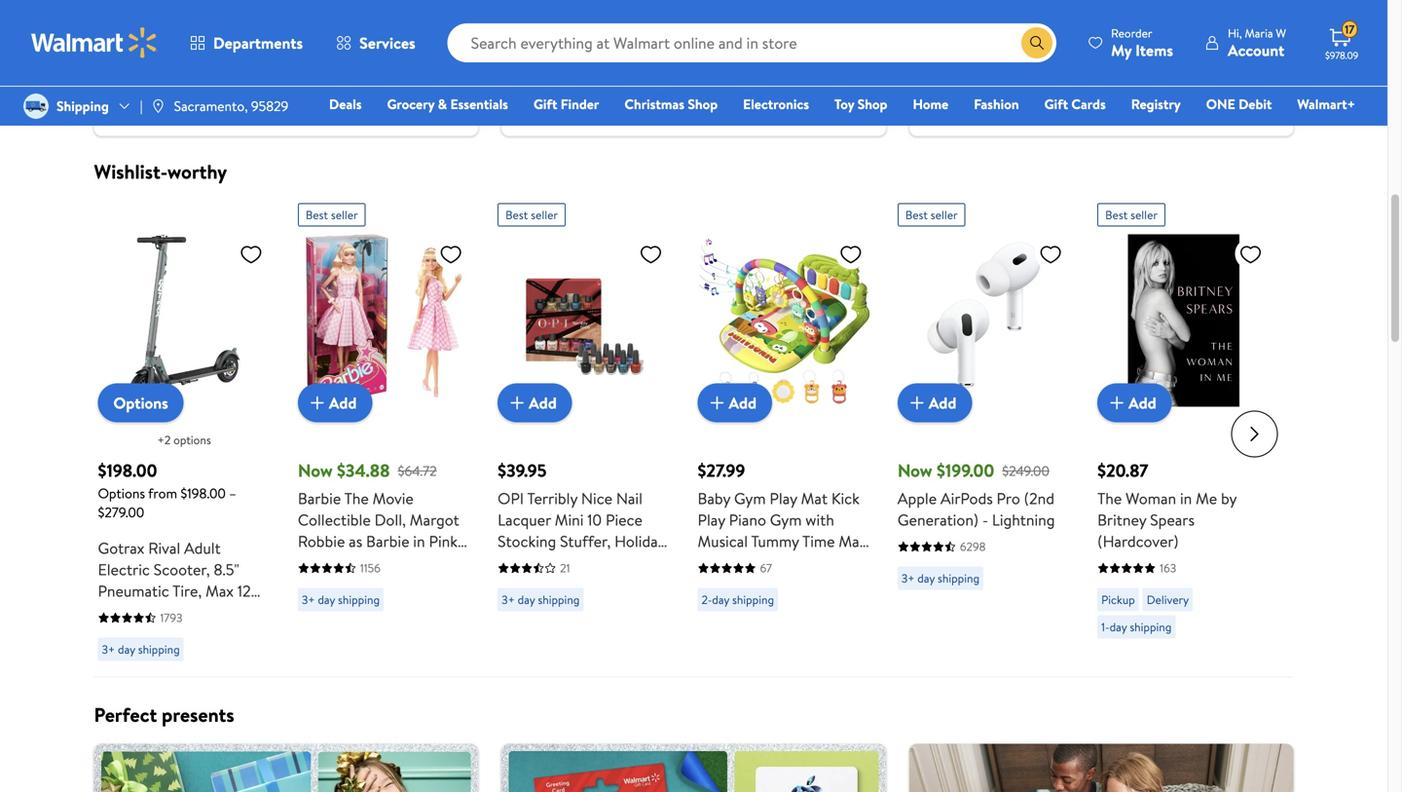 Task type: vqa. For each thing, say whether or not it's contained in the screenshot.
2.7
no



Task type: describe. For each thing, give the bounding box(es) containing it.
order
[[517, 37, 553, 56]]

best seller for $199.00
[[906, 206, 958, 223]]

a for easy
[[156, 96, 162, 115]]

christmas shop link
[[616, 94, 727, 114]]

3+ down 'mile' in the bottom of the page
[[102, 641, 115, 658]]

home link
[[905, 94, 958, 114]]

time
[[803, 531, 835, 552]]

grocery & essentials link
[[378, 94, 517, 114]]

best seller for opi
[[506, 206, 558, 223]]

activity
[[698, 552, 750, 573]]

1 horizontal spatial play
[[770, 488, 798, 509]]

21
[[560, 560, 570, 576]]

as
[[349, 531, 363, 552]]

store.
[[732, 37, 765, 56]]

product group containing now $34.88
[[298, 195, 471, 669]]

best for $199.00
[[906, 206, 928, 223]]

electronics
[[743, 94, 810, 113]]

options inside $198.00 options from $198.00 – $279.00
[[98, 484, 145, 503]]

product group containing now $199.00
[[898, 195, 1071, 669]]

pickup
[[1102, 591, 1136, 608]]

reorder my items
[[1112, 25, 1174, 61]]

3+ day shipping for $199.00
[[902, 570, 980, 587]]

center
[[754, 552, 801, 573]]

(2nd
[[1024, 488, 1055, 509]]

gray
[[229, 645, 262, 666]]

apple airpods pro (2nd generation) - lightning image
[[898, 234, 1071, 407]]

home
[[913, 94, 949, 113]]

add button for opi
[[498, 383, 573, 422]]

piece
[[606, 509, 643, 531]]

fashion
[[974, 94, 1020, 113]]

shop for christmas shop
[[688, 94, 718, 113]]

hi,
[[1228, 25, 1243, 41]]

4 best from the left
[[1106, 206, 1128, 223]]

opi terribly nice nail lacquer mini 10 piece stocking stuffer, holiday polish gifts image
[[498, 234, 671, 407]]

in inside the scan to add in-store open your registry in the app to scan barcodes & add items.
[[1040, 37, 1050, 56]]

0 horizontal spatial mat
[[801, 488, 828, 509]]

5 add from the left
[[1129, 392, 1157, 413]]

day down 'mile' in the bottom of the page
[[118, 641, 135, 658]]

add to favorites list, gotrax rival adult electric scooter, 8.5" pneumatic tire, max 12 mile range and 15.5mph speed, 250w foldable escooter for adult, gray image
[[239, 242, 263, 266]]

w
[[1277, 25, 1287, 41]]

cards
[[1072, 94, 1106, 113]]

0 vertical spatial $198.00
[[98, 458, 157, 483]]

1-
[[1102, 619, 1110, 635]]

3 list item from the left
[[898, 744, 1306, 792]]

add for opi
[[529, 392, 557, 413]]

3+ day shipping down range
[[102, 641, 180, 658]]

$198.00 options from $198.00 – $279.00
[[98, 458, 237, 522]]

day down pickup in the right of the page
[[1110, 619, 1128, 635]]

best for opi
[[506, 206, 528, 223]]

add to favorites list, the woman in me by britney spears (hardcover) image
[[1240, 242, 1263, 266]]

day down polish
[[518, 591, 535, 608]]

apple
[[898, 488, 937, 509]]

4 seller from the left
[[1131, 206, 1158, 223]]

lightning
[[993, 509, 1056, 531]]

seller for $199.00
[[931, 206, 958, 223]]

3 add button from the left
[[698, 383, 773, 422]]

delivery
[[1147, 591, 1190, 608]]

in-
[[517, 6, 539, 30]]

range
[[130, 602, 172, 623]]

shipping down 21
[[538, 591, 580, 608]]

day down "generation)" on the right of the page
[[918, 570, 935, 587]]

0 horizontal spatial barbie
[[298, 488, 341, 509]]

tire,
[[173, 580, 202, 602]]

2 list item from the left
[[490, 744, 898, 792]]

add to favorites list, baby gym play mat kick play piano gym with musical tummy time mat activity center for newborn infants image
[[840, 242, 863, 266]]

$249.00
[[1003, 461, 1050, 480]]

scan to add in-store open your registry in the app to scan barcodes & add items.
[[925, 6, 1275, 56]]

my
[[1112, 39, 1132, 61]]

3+ day shipping for $34.88
[[302, 591, 380, 608]]

1793
[[160, 609, 183, 626]]

$27.99 baby gym play mat kick play piano gym with musical tummy time mat activity center for newborn infants
[[698, 458, 866, 595]]

1 list item from the left
[[82, 744, 490, 792]]

5 add button from the left
[[1098, 383, 1173, 422]]

add for $34.88
[[329, 392, 357, 413]]

shipping down 1156
[[338, 591, 380, 608]]

1 vertical spatial $198.00
[[181, 484, 226, 503]]

$279.00
[[98, 503, 144, 522]]

product group containing $39.95
[[498, 195, 671, 669]]

store inside in-store pickup order online to pick up at your local store.
[[539, 6, 578, 30]]

store inside the scan to add in-store open your registry in the app to scan barcodes & add items.
[[1040, 6, 1079, 30]]

add to cart image for now $199.00
[[906, 391, 929, 415]]

-
[[983, 509, 989, 531]]

the woman in me by britney spears (hardcover) image
[[1098, 234, 1271, 407]]

4 best seller from the left
[[1106, 206, 1158, 223]]

shipping
[[57, 96, 109, 115]]

scan to add in-store list item
[[898, 0, 1306, 136]]

toy shop link
[[826, 94, 897, 114]]

1 horizontal spatial add
[[1215, 37, 1237, 56]]

polish
[[498, 552, 538, 573]]

to right app
[[1101, 37, 1114, 56]]

scan
[[1117, 37, 1143, 56]]

shipping down "67"
[[733, 591, 775, 608]]

a for to
[[971, 96, 978, 115]]

me
[[1196, 488, 1218, 509]]

find a store for to
[[942, 96, 1012, 115]]

now for now $199.00
[[898, 458, 933, 483]]

add to cart image for now $34.88
[[306, 391, 329, 415]]

registry
[[1132, 94, 1181, 113]]

1 vertical spatial barbie
[[366, 531, 410, 552]]

electronics link
[[735, 94, 818, 114]]

8.5"
[[214, 559, 239, 580]]

barcodes
[[1146, 37, 1200, 56]]

christmas
[[625, 94, 685, 113]]

with
[[806, 509, 835, 531]]

1-day shipping
[[1102, 619, 1172, 635]]

open
[[925, 37, 958, 56]]

shop for toy shop
[[858, 94, 888, 113]]

2-
[[702, 591, 712, 608]]

barbie the movie collectible doll, margot robbie as barbie in pink gingham dress image
[[298, 234, 471, 407]]

lacquer
[[498, 509, 551, 531]]

$978.09
[[1326, 49, 1359, 62]]

online
[[556, 37, 592, 56]]

more
[[570, 96, 601, 115]]

it's easy for everyone list item
[[82, 0, 490, 136]]

& right the shop
[[422, 37, 431, 56]]

at
[[657, 37, 668, 56]]

2 list from the top
[[82, 744, 1306, 792]]

learn
[[534, 96, 567, 115]]

christmas shop
[[625, 94, 718, 113]]

terribly
[[528, 488, 578, 509]]

perfect
[[94, 701, 157, 728]]

find for scan
[[942, 96, 968, 115]]

for left you
[[212, 37, 230, 56]]

gotrax
[[98, 537, 145, 559]]

mini
[[555, 509, 584, 531]]

scooter,
[[154, 559, 210, 580]]

3+ for $34.88
[[302, 591, 315, 608]]

kick
[[832, 488, 860, 509]]

toy shop
[[835, 94, 888, 113]]

store down registry
[[981, 96, 1012, 115]]

in inside $20.87 the woman in me by britney spears (hardcover)
[[1181, 488, 1193, 509]]

up
[[639, 37, 653, 56]]

pick
[[612, 37, 636, 56]]

baby
[[698, 488, 731, 509]]

local
[[701, 37, 729, 56]]

finder
[[561, 94, 599, 113]]

options link
[[98, 383, 184, 422]]

the
[[1053, 37, 1073, 56]]

it's easy for everyone 4,500+ locations for you & your fam to browse, shop & return.
[[110, 6, 431, 77]]

fashion link
[[966, 94, 1028, 114]]

learn more
[[534, 96, 601, 115]]

12
[[238, 580, 251, 602]]

the inside $20.87 the woman in me by britney spears (hardcover)
[[1098, 488, 1123, 509]]

1 vertical spatial mat
[[839, 531, 866, 552]]

best for $34.88
[[306, 206, 328, 223]]

you
[[233, 37, 255, 56]]

in-store pickup list item
[[490, 0, 898, 136]]

3+ for $199.00
[[902, 570, 915, 587]]

hi, maria w account
[[1228, 25, 1287, 61]]

$39.95
[[498, 458, 547, 483]]

Search search field
[[448, 23, 1057, 62]]

musical
[[698, 531, 748, 552]]

$39.95 opi terribly nice nail lacquer mini 10 piece stocking stuffer, holiday polish gifts
[[498, 458, 666, 573]]

list containing it's easy for everyone
[[82, 0, 1306, 136]]

day down gingham
[[318, 591, 335, 608]]

now for now $34.88
[[298, 458, 333, 483]]

spears
[[1151, 509, 1195, 531]]

product group containing $20.87
[[1098, 195, 1271, 669]]

shipping down 1793 on the bottom left of page
[[138, 641, 180, 658]]



Task type: locate. For each thing, give the bounding box(es) containing it.
find for it's
[[126, 96, 152, 115]]

add to cart image up $20.87 at the right bottom of page
[[1106, 391, 1129, 415]]

for up locations
[[173, 6, 196, 30]]

1 horizontal spatial the
[[1098, 488, 1123, 509]]

one
[[1207, 94, 1236, 113]]

2 best seller from the left
[[506, 206, 558, 223]]

gift
[[534, 94, 558, 113], [1045, 94, 1069, 113]]

add to favorites list, apple airpods pro (2nd generation) - lightning image
[[1040, 242, 1063, 266]]

add to cart image
[[306, 391, 329, 415], [906, 391, 929, 415]]

add up $27.99
[[729, 392, 757, 413]]

1 horizontal spatial barbie
[[366, 531, 410, 552]]

to right fam
[[326, 37, 338, 56]]

0 horizontal spatial now
[[298, 458, 333, 483]]

to inside in-store pickup order online to pick up at your local store.
[[595, 37, 608, 56]]

1 your from the left
[[270, 37, 297, 56]]

in left the
[[1040, 37, 1050, 56]]

2-day shipping
[[702, 591, 775, 608]]

17
[[1345, 21, 1356, 38]]

the inside now $34.88 $64.72 barbie the movie collectible doll, margot robbie as barbie in pink gingham dress
[[344, 488, 369, 509]]

and
[[176, 602, 200, 623]]

grocery & essentials
[[387, 94, 508, 113]]

4 add button from the left
[[898, 383, 973, 422]]

robbie
[[298, 531, 345, 552]]

 image
[[23, 94, 49, 119]]

gift for gift finder
[[534, 94, 558, 113]]

list item
[[82, 744, 490, 792], [490, 744, 898, 792], [898, 744, 1306, 792]]

your right open
[[962, 37, 988, 56]]

gift left finder
[[534, 94, 558, 113]]

find a store for easy
[[126, 96, 196, 115]]

britney
[[1098, 509, 1147, 531]]

sacramento, 95829
[[174, 96, 289, 115]]

store inside "it's easy for everyone" list item
[[166, 96, 196, 115]]

electric
[[98, 559, 150, 580]]

1 the from the left
[[344, 488, 369, 509]]

1 add from the left
[[329, 392, 357, 413]]

walmart image
[[31, 27, 158, 58]]

now inside now $199.00 $249.00 apple airpods pro (2nd generation) - lightning
[[898, 458, 933, 483]]

find a store down return.
[[126, 96, 196, 115]]

find a store inside scan to add in-store list item
[[942, 96, 1012, 115]]

to left pick
[[595, 37, 608, 56]]

3 product group from the left
[[498, 195, 671, 669]]

add left items.
[[1215, 37, 1237, 56]]

0 vertical spatial add
[[986, 6, 1015, 30]]

$27.99
[[698, 458, 746, 483]]

one debit
[[1207, 94, 1273, 113]]

add to cart image for opi terribly nice nail lacquer mini 10 piece stocking stuffer, holiday polish gifts
[[506, 391, 529, 415]]

6298
[[960, 538, 986, 555]]

add for $199.00
[[929, 392, 957, 413]]

add to cart image up $39.95 in the bottom of the page
[[506, 391, 529, 415]]

options up the +2
[[113, 392, 168, 414]]

barbie up robbie
[[298, 488, 341, 509]]

1 vertical spatial add
[[1215, 37, 1237, 56]]

seller for opi
[[531, 206, 558, 223]]

1 vertical spatial in
[[1181, 488, 1193, 509]]

mat right time
[[839, 531, 866, 552]]

pneumatic
[[98, 580, 169, 602]]

add up $39.95 in the bottom of the page
[[529, 392, 557, 413]]

options
[[174, 432, 211, 448]]

4,500+
[[110, 37, 153, 56]]

2 add from the left
[[529, 392, 557, 413]]

piano
[[729, 509, 767, 531]]

0 vertical spatial list
[[82, 0, 1306, 136]]

your right at at the left
[[672, 37, 698, 56]]

0 vertical spatial barbie
[[298, 488, 341, 509]]

browse,
[[342, 37, 387, 56]]

gift finder link
[[525, 94, 608, 114]]

3+ for opi
[[502, 591, 515, 608]]

sacramento,
[[174, 96, 248, 115]]

1 shop from the left
[[688, 94, 718, 113]]

1 add to cart image from the left
[[506, 391, 529, 415]]

4 product group from the left
[[698, 195, 871, 669]]

$198.00 left – at the bottom of page
[[181, 484, 226, 503]]

gift cards
[[1045, 94, 1106, 113]]

add left in-
[[986, 6, 1015, 30]]

next slide for product carousel list image
[[1232, 411, 1279, 457]]

in inside now $34.88 $64.72 barbie the movie collectible doll, margot robbie as barbie in pink gingham dress
[[413, 531, 425, 552]]

& left hi,
[[1203, 37, 1212, 56]]

$20.87
[[1098, 458, 1149, 483]]

$34.88
[[337, 458, 390, 483]]

play right piano
[[770, 488, 798, 509]]

1 best from the left
[[306, 206, 328, 223]]

locations
[[156, 37, 209, 56]]

wishlist-
[[94, 158, 168, 185]]

2 add to cart image from the left
[[706, 391, 729, 415]]

shipping down delivery
[[1130, 619, 1172, 635]]

2 seller from the left
[[531, 206, 558, 223]]

Walmart Site-Wide search field
[[448, 23, 1057, 62]]

3 best seller from the left
[[906, 206, 958, 223]]

registry
[[991, 37, 1037, 56]]

options
[[113, 392, 168, 414], [98, 484, 145, 503]]

+2 options
[[157, 432, 211, 448]]

1 horizontal spatial now
[[898, 458, 933, 483]]

1 add button from the left
[[298, 383, 373, 422]]

& inside the scan to add in-store open your registry in the app to scan barcodes & add items.
[[1203, 37, 1212, 56]]

2 the from the left
[[1098, 488, 1123, 509]]

add to favorites list, barbie the movie collectible doll, margot robbie as barbie in pink gingham dress image
[[440, 242, 463, 266]]

product group containing $198.00
[[98, 195, 271, 669]]

 image
[[151, 98, 166, 114]]

add button for $34.88
[[298, 383, 373, 422]]

gym left with
[[770, 509, 802, 531]]

find down return.
[[126, 96, 152, 115]]

the down $20.87 at the right bottom of page
[[1098, 488, 1123, 509]]

3+ day shipping down the 6298
[[902, 570, 980, 587]]

best seller for $34.88
[[306, 206, 358, 223]]

3+ down polish
[[502, 591, 515, 608]]

1 find a store from the left
[[126, 96, 196, 115]]

seller for $34.88
[[331, 206, 358, 223]]

0 horizontal spatial gift
[[534, 94, 558, 113]]

2 add button from the left
[[498, 383, 573, 422]]

$198.00 up from
[[98, 458, 157, 483]]

0 vertical spatial mat
[[801, 488, 828, 509]]

0 horizontal spatial in
[[413, 531, 425, 552]]

add up $34.88
[[329, 392, 357, 413]]

by
[[1222, 488, 1237, 509]]

0 horizontal spatial add to cart image
[[306, 391, 329, 415]]

for inside gotrax rival adult electric scooter, 8.5" pneumatic tire, max 12 mile range and 15.5mph speed, 250w foldable escooter for adult, gray
[[162, 645, 182, 666]]

1 horizontal spatial add to cart image
[[706, 391, 729, 415]]

3 seller from the left
[[931, 206, 958, 223]]

list
[[82, 0, 1306, 136], [82, 744, 1306, 792]]

find a store inside "it's easy for everyone" list item
[[126, 96, 196, 115]]

add up $20.87 at the right bottom of page
[[1129, 392, 1157, 413]]

gift left cards
[[1045, 94, 1069, 113]]

add button
[[298, 383, 373, 422], [498, 383, 573, 422], [698, 383, 773, 422], [898, 383, 973, 422], [1098, 383, 1173, 422]]

4 add from the left
[[929, 392, 957, 413]]

2 vertical spatial in
[[413, 531, 425, 552]]

3 add to cart image from the left
[[1106, 391, 1129, 415]]

product group containing $27.99
[[698, 195, 871, 669]]

baby gym play mat kick play piano gym with musical tummy time mat activity center for newborn infants image
[[698, 234, 871, 407]]

it's
[[110, 6, 132, 30]]

mile
[[98, 602, 126, 623]]

your inside in-store pickup order online to pick up at your local store.
[[672, 37, 698, 56]]

1 horizontal spatial gym
[[770, 509, 802, 531]]

worthy
[[168, 158, 227, 185]]

0 horizontal spatial find
[[126, 96, 152, 115]]

services
[[360, 32, 416, 54]]

add to cart image up $27.99
[[706, 391, 729, 415]]

gifts
[[541, 552, 574, 573]]

1 list from the top
[[82, 0, 1306, 136]]

gym right baby
[[734, 488, 766, 509]]

0 horizontal spatial gym
[[734, 488, 766, 509]]

opi
[[498, 488, 524, 509]]

add button up $199.00
[[898, 383, 973, 422]]

find inside scan to add in-store list item
[[942, 96, 968, 115]]

0 horizontal spatial add to cart image
[[506, 391, 529, 415]]

2 now from the left
[[898, 458, 933, 483]]

& right grocery at top
[[438, 94, 447, 113]]

your inside 'it's easy for everyone 4,500+ locations for you & your fam to browse, shop & return.'
[[270, 37, 297, 56]]

now $34.88 $64.72 barbie the movie collectible doll, margot robbie as barbie in pink gingham dress
[[298, 458, 460, 573]]

1 now from the left
[[298, 458, 333, 483]]

registry link
[[1123, 94, 1190, 114]]

the
[[344, 488, 369, 509], [1098, 488, 1123, 509]]

gingham
[[298, 552, 358, 573]]

0 horizontal spatial find a store
[[126, 96, 196, 115]]

1 horizontal spatial your
[[672, 37, 698, 56]]

2 product group from the left
[[298, 195, 471, 669]]

add to favorites list, opi terribly nice nail lacquer mini 10 piece stocking stuffer, holiday polish gifts image
[[640, 242, 663, 266]]

1 horizontal spatial add to cart image
[[906, 391, 929, 415]]

barbie up 1156
[[366, 531, 410, 552]]

in left pink on the left of page
[[413, 531, 425, 552]]

shop right toy
[[858, 94, 888, 113]]

1 horizontal spatial $198.00
[[181, 484, 226, 503]]

1 vertical spatial list
[[82, 744, 1306, 792]]

3+ down "generation)" on the right of the page
[[902, 570, 915, 587]]

shop
[[688, 94, 718, 113], [858, 94, 888, 113]]

day
[[918, 570, 935, 587], [318, 591, 335, 608], [518, 591, 535, 608], [712, 591, 730, 608], [1110, 619, 1128, 635], [118, 641, 135, 658]]

5 product group from the left
[[898, 195, 1071, 669]]

2 a from the left
[[971, 96, 978, 115]]

options left from
[[98, 484, 145, 503]]

add button up $34.88
[[298, 383, 373, 422]]

0 horizontal spatial $198.00
[[98, 458, 157, 483]]

store right "|"
[[166, 96, 196, 115]]

2 horizontal spatial in
[[1181, 488, 1193, 509]]

your for it's easy for everyone
[[270, 37, 297, 56]]

& right you
[[258, 37, 267, 56]]

0 horizontal spatial a
[[156, 96, 162, 115]]

newborn
[[698, 573, 760, 595]]

2 your from the left
[[672, 37, 698, 56]]

|
[[140, 96, 143, 115]]

1 horizontal spatial gift
[[1045, 94, 1069, 113]]

pickup
[[582, 6, 633, 30]]

product group
[[98, 195, 271, 669], [298, 195, 471, 669], [498, 195, 671, 669], [698, 195, 871, 669], [898, 195, 1071, 669], [1098, 195, 1271, 669]]

gift for gift cards
[[1045, 94, 1069, 113]]

add to cart image for $20.87
[[1106, 391, 1129, 415]]

margot
[[410, 509, 460, 531]]

1 vertical spatial options
[[98, 484, 145, 503]]

to right scan
[[966, 6, 982, 30]]

2 horizontal spatial your
[[962, 37, 988, 56]]

find inside "it's easy for everyone" list item
[[126, 96, 152, 115]]

1 seller from the left
[[331, 206, 358, 223]]

a right "|"
[[156, 96, 162, 115]]

perfect presents
[[94, 701, 234, 728]]

2 find a store from the left
[[942, 96, 1012, 115]]

shipping down the 6298
[[938, 570, 980, 587]]

seller
[[331, 206, 358, 223], [531, 206, 558, 223], [931, 206, 958, 223], [1131, 206, 1158, 223]]

collectible
[[298, 509, 371, 531]]

1 add to cart image from the left
[[306, 391, 329, 415]]

shop right christmas
[[688, 94, 718, 113]]

find left fashion
[[942, 96, 968, 115]]

add button up $27.99
[[698, 383, 773, 422]]

to inside 'it's easy for everyone 4,500+ locations for you & your fam to browse, shop & return.'
[[326, 37, 338, 56]]

add button for $199.00
[[898, 383, 973, 422]]

1 best seller from the left
[[306, 206, 358, 223]]

1 a from the left
[[156, 96, 162, 115]]

now up apple
[[898, 458, 933, 483]]

1 horizontal spatial shop
[[858, 94, 888, 113]]

store up online
[[539, 6, 578, 30]]

–
[[229, 484, 237, 503]]

add up $199.00
[[929, 392, 957, 413]]

now left $34.88
[[298, 458, 333, 483]]

search icon image
[[1030, 35, 1045, 51]]

1 horizontal spatial in
[[1040, 37, 1050, 56]]

1 horizontal spatial find
[[942, 96, 968, 115]]

pink
[[429, 531, 458, 552]]

0 horizontal spatial the
[[344, 488, 369, 509]]

everyone
[[200, 6, 270, 30]]

3+ day shipping
[[902, 570, 980, 587], [302, 591, 380, 608], [502, 591, 580, 608], [102, 641, 180, 658]]

1 gift from the left
[[534, 94, 558, 113]]

2 shop from the left
[[858, 94, 888, 113]]

items.
[[1240, 37, 1275, 56]]

now inside now $34.88 $64.72 barbie the movie collectible doll, margot robbie as barbie in pink gingham dress
[[298, 458, 333, 483]]

find a store down open
[[942, 96, 1012, 115]]

your inside the scan to add in-store open your registry in the app to scan barcodes & add items.
[[962, 37, 988, 56]]

your left fam
[[270, 37, 297, 56]]

add button up $20.87 at the right bottom of page
[[1098, 383, 1173, 422]]

2 best from the left
[[506, 206, 528, 223]]

2 find from the left
[[942, 96, 968, 115]]

barbie
[[298, 488, 341, 509], [366, 531, 410, 552]]

0 horizontal spatial add
[[986, 6, 1015, 30]]

one debit link
[[1198, 94, 1281, 114]]

3 add from the left
[[729, 392, 757, 413]]

return.
[[110, 58, 149, 77]]

walmart+ link
[[1289, 94, 1365, 114]]

1 horizontal spatial find a store
[[942, 96, 1012, 115]]

0 vertical spatial options
[[113, 392, 168, 414]]

add to cart image
[[506, 391, 529, 415], [706, 391, 729, 415], [1106, 391, 1129, 415]]

deals
[[329, 94, 362, 113]]

for left adult,
[[162, 645, 182, 666]]

adult
[[184, 537, 221, 559]]

1 horizontal spatial mat
[[839, 531, 866, 552]]

0 horizontal spatial play
[[698, 509, 726, 531]]

scan
[[925, 6, 962, 30]]

play left piano
[[698, 509, 726, 531]]

infants
[[764, 573, 810, 595]]

shipping
[[938, 570, 980, 587], [338, 591, 380, 608], [538, 591, 580, 608], [733, 591, 775, 608], [1130, 619, 1172, 635], [138, 641, 180, 658]]

add button up $39.95 in the bottom of the page
[[498, 383, 573, 422]]

gotrax rival adult electric scooter, 8.5" pneumatic tire, max 12 mile range and 15.5mph speed, 250w foldable escooter for adult, gray image
[[98, 234, 271, 407]]

2 horizontal spatial add to cart image
[[1106, 391, 1129, 415]]

3+ day shipping for opi
[[502, 591, 580, 608]]

airpods
[[941, 488, 993, 509]]

3 your from the left
[[962, 37, 988, 56]]

a right home at right
[[971, 96, 978, 115]]

1 product group from the left
[[98, 195, 271, 669]]

find a store
[[126, 96, 196, 115], [942, 96, 1012, 115]]

in left me
[[1181, 488, 1193, 509]]

maria
[[1245, 25, 1274, 41]]

3 best from the left
[[906, 206, 928, 223]]

the down $34.88
[[344, 488, 369, 509]]

3+ day shipping down 21
[[502, 591, 580, 608]]

1 find from the left
[[126, 96, 152, 115]]

2 gift from the left
[[1045, 94, 1069, 113]]

mat left kick
[[801, 488, 828, 509]]

1 horizontal spatial a
[[971, 96, 978, 115]]

escooter
[[98, 645, 158, 666]]

grocery
[[387, 94, 435, 113]]

3+ down gingham
[[302, 591, 315, 608]]

0 vertical spatial in
[[1040, 37, 1050, 56]]

day down activity
[[712, 591, 730, 608]]

for right center
[[804, 552, 824, 573]]

your for in-store pickup
[[672, 37, 698, 56]]

3+ day shipping down gingham
[[302, 591, 380, 608]]

woman
[[1126, 488, 1177, 509]]

2 add to cart image from the left
[[906, 391, 929, 415]]

0 horizontal spatial your
[[270, 37, 297, 56]]

store up the
[[1040, 6, 1079, 30]]

wishlist-worthy
[[94, 158, 227, 185]]

for inside $27.99 baby gym play mat kick play piano gym with musical tummy time mat activity center for newborn infants
[[804, 552, 824, 573]]

6 product group from the left
[[1098, 195, 1271, 669]]

max
[[206, 580, 234, 602]]

$64.72
[[398, 461, 437, 480]]

app
[[1076, 37, 1098, 56]]

0 horizontal spatial shop
[[688, 94, 718, 113]]



